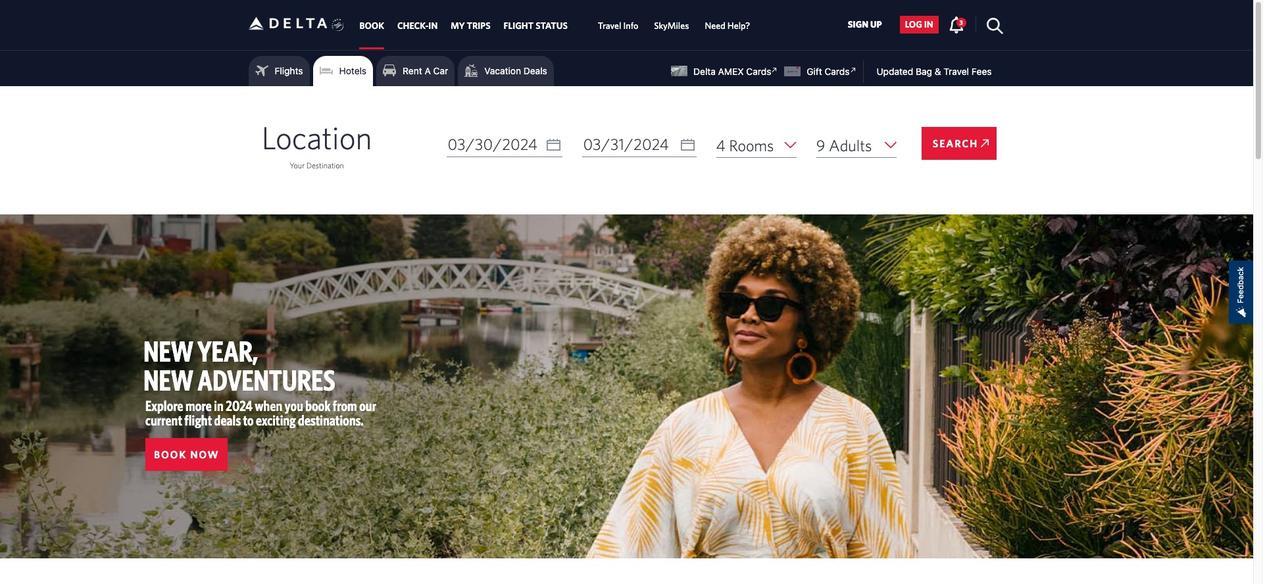 Task type: describe. For each thing, give the bounding box(es) containing it.
log in button
[[900, 16, 939, 33]]

year,
[[198, 334, 258, 368]]

vacation
[[484, 65, 521, 76]]

rent a car
[[403, 65, 448, 76]]

this link opens another site in a new window that may not follow the same accessibility policies as delta air lines. image
[[769, 64, 781, 76]]

in
[[428, 21, 438, 31]]

deals
[[524, 65, 547, 76]]

hotels
[[339, 65, 367, 76]]

delta air lines image
[[248, 3, 327, 44]]

trips
[[467, 21, 490, 31]]

sign up
[[848, 19, 882, 30]]

you
[[285, 397, 303, 414]]

now
[[190, 449, 219, 461]]

skyteam image
[[331, 4, 344, 46]]

status
[[536, 21, 568, 31]]

fees
[[971, 66, 992, 77]]

log in
[[905, 19, 933, 30]]

2024
[[226, 397, 253, 414]]

book link
[[359, 14, 384, 38]]

need help? link
[[705, 14, 750, 38]]

3 link
[[948, 16, 966, 33]]

1 new from the top
[[143, 334, 193, 368]]

2 new from the top
[[143, 363, 193, 397]]

check-
[[397, 21, 428, 31]]

flights
[[275, 65, 303, 76]]

location your destination
[[261, 119, 372, 170]]

explore more in 2024 when you book from our current flight deals to exciting destinations.
[[145, 397, 376, 428]]

log
[[905, 19, 922, 30]]

more
[[186, 397, 212, 414]]

my trips
[[451, 21, 490, 31]]

deals
[[214, 412, 241, 428]]

our
[[359, 397, 376, 414]]

updated
[[877, 66, 913, 77]]

explore more in 2024 when you book from our current flight deals to exciting destinations. link
[[145, 397, 376, 428]]

flights link
[[255, 61, 303, 81]]

rent
[[403, 65, 422, 76]]

updated bag & travel fees link
[[863, 66, 992, 77]]

1 vertical spatial travel
[[944, 66, 969, 77]]

help?
[[727, 21, 750, 31]]

delta
[[693, 66, 716, 77]]

car
[[433, 65, 448, 76]]

location
[[261, 119, 372, 156]]

bag
[[916, 66, 932, 77]]

search button
[[922, 127, 997, 160]]

updated bag & travel fees
[[877, 66, 992, 77]]

book now
[[154, 449, 219, 461]]

rent a car link
[[383, 61, 448, 81]]

destinations.
[[298, 412, 364, 428]]

flight
[[184, 412, 212, 428]]

vacation deals link
[[465, 61, 547, 81]]

book for book now
[[154, 449, 187, 461]]



Task type: locate. For each thing, give the bounding box(es) containing it.
exciting
[[256, 412, 296, 428]]

your
[[290, 161, 305, 170]]

tab list containing book
[[353, 0, 758, 50]]

cards
[[746, 66, 771, 77], [825, 66, 850, 77]]

when
[[255, 397, 282, 414]]

destination
[[306, 161, 344, 170]]

1 cards from the left
[[746, 66, 771, 77]]

flight status
[[504, 21, 568, 31]]

cards inside delta amex cards "link"
[[746, 66, 771, 77]]

info
[[623, 21, 638, 31]]

1 vertical spatial in
[[214, 397, 224, 414]]

travel info link
[[598, 14, 638, 38]]

book right skyteam image
[[359, 21, 384, 31]]

book
[[359, 21, 384, 31], [154, 449, 187, 461]]

from
[[333, 397, 357, 414]]

2 cards from the left
[[825, 66, 850, 77]]

travel info
[[598, 21, 638, 31]]

1 horizontal spatial cards
[[825, 66, 850, 77]]

vacation deals
[[484, 65, 547, 76]]

check-in
[[397, 21, 438, 31]]

cards right gift
[[825, 66, 850, 77]]

None date field
[[446, 132, 562, 157], [582, 132, 696, 157], [446, 132, 562, 157], [582, 132, 696, 157]]

sign up link
[[842, 16, 887, 33]]

my
[[451, 21, 465, 31]]

flight
[[504, 21, 534, 31]]

1 horizontal spatial in
[[924, 19, 933, 30]]

1 horizontal spatial travel
[[944, 66, 969, 77]]

delta amex cards
[[693, 66, 771, 77]]

book now link
[[145, 438, 228, 471]]

0 horizontal spatial travel
[[598, 21, 621, 31]]

delta amex cards link
[[671, 64, 781, 77]]

need
[[705, 21, 725, 31]]

0 vertical spatial travel
[[598, 21, 621, 31]]

gift cards link
[[784, 64, 859, 77]]

to
[[243, 412, 254, 428]]

check-in link
[[397, 14, 438, 38]]

a
[[425, 65, 431, 76]]

3
[[959, 18, 963, 26]]

0 horizontal spatial in
[[214, 397, 224, 414]]

tab list
[[353, 0, 758, 50]]

in inside explore more in 2024 when you book from our current flight deals to exciting destinations.
[[214, 397, 224, 414]]

1 vertical spatial book
[[154, 449, 187, 461]]

0 vertical spatial in
[[924, 19, 933, 30]]

adventures
[[198, 363, 335, 397]]

in right more
[[214, 397, 224, 414]]

skymiles
[[654, 21, 689, 31]]

in right log
[[924, 19, 933, 30]]

travel inside tab list
[[598, 21, 621, 31]]

skymiles link
[[654, 14, 689, 38]]

current
[[145, 412, 182, 428]]

&
[[935, 66, 941, 77]]

1 horizontal spatial book
[[359, 21, 384, 31]]

hotels link
[[319, 61, 367, 81]]

cards inside gift cards 'link'
[[825, 66, 850, 77]]

cards right amex on the right top
[[746, 66, 771, 77]]

my trips link
[[451, 14, 490, 38]]

0 horizontal spatial cards
[[746, 66, 771, 77]]

travel left info
[[598, 21, 621, 31]]

flight status link
[[504, 14, 568, 38]]

book
[[305, 397, 331, 414]]

up
[[870, 19, 882, 30]]

amex
[[718, 66, 744, 77]]

sign
[[848, 19, 868, 30]]

in
[[924, 19, 933, 30], [214, 397, 224, 414]]

0 horizontal spatial book
[[154, 449, 187, 461]]

gift cards
[[807, 66, 850, 77]]

in inside button
[[924, 19, 933, 30]]

book for book
[[359, 21, 384, 31]]

need help?
[[705, 21, 750, 31]]

travel right &
[[944, 66, 969, 77]]

gift
[[807, 66, 822, 77]]

book left now
[[154, 449, 187, 461]]

explore
[[145, 397, 183, 414]]

this link opens another site in a new window that may not follow the same accessibility policies as delta air lines. image
[[847, 64, 859, 76]]

travel
[[598, 21, 621, 31], [944, 66, 969, 77]]

new year, new adventures
[[143, 334, 335, 397]]

0 vertical spatial book
[[359, 21, 384, 31]]

search
[[933, 137, 978, 149]]

new
[[143, 334, 193, 368], [143, 363, 193, 397]]



Task type: vqa. For each thing, say whether or not it's contained in the screenshot.
deals at the bottom of the page
yes



